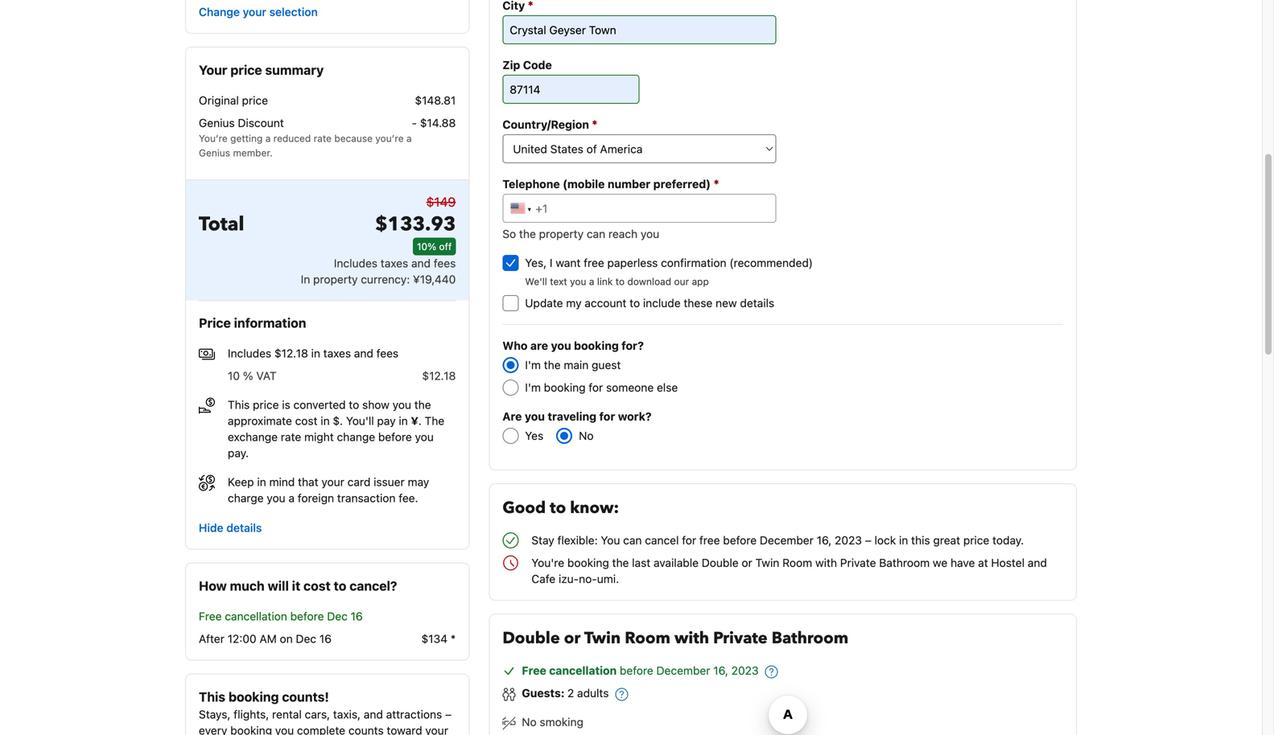 Task type: locate. For each thing, give the bounding box(es) containing it.
hide details
[[199, 522, 262, 535]]

the
[[519, 227, 536, 241], [544, 359, 561, 372], [414, 398, 431, 412], [612, 557, 629, 570]]

1 vertical spatial i'm
[[525, 381, 541, 394]]

– inside the this booking counts! stays, flights, rental cars, taxis, and attractions – every booking you complete counts toward you
[[445, 708, 452, 722]]

1 vertical spatial twin
[[584, 628, 621, 650]]

* down zip code text field
[[592, 117, 598, 131]]

a left link
[[589, 276, 594, 287]]

1 vertical spatial genius
[[199, 147, 230, 159]]

no for no
[[579, 429, 594, 443]]

rate left might
[[281, 431, 301, 444]]

with down stay flexible: you can cancel for free before december 16, 2023 – lock in this great price today.
[[815, 557, 837, 570]]

summary
[[265, 62, 324, 78]]

will
[[268, 579, 289, 594]]

who are you booking for?
[[503, 339, 644, 353]]

that
[[298, 476, 318, 489]]

double
[[702, 557, 739, 570], [503, 628, 560, 650]]

bathroom down this at the bottom of the page
[[879, 557, 930, 570]]

1 vertical spatial private
[[713, 628, 768, 650]]

booking inside you're booking the last available double or twin room with private bathroom we have at hostel and cafe izu-no-umi.
[[567, 557, 609, 570]]

you inside this price is converted to show you the approximate cost in $. you'll pay in
[[393, 398, 411, 412]]

1 vertical spatial can
[[623, 534, 642, 547]]

our
[[674, 276, 689, 287]]

1 vertical spatial dec
[[296, 633, 316, 646]]

10%
[[417, 241, 436, 252]]

no inside are you traveling for work? 'element'
[[579, 429, 594, 443]]

may
[[408, 476, 429, 489]]

can right you at bottom left
[[623, 534, 642, 547]]

0 vertical spatial *
[[592, 117, 598, 131]]

fees inside 10% off includes taxes and fees in property currency: ¥19,440
[[434, 257, 456, 270]]

i'm for i'm the main guest
[[525, 359, 541, 372]]

the right so
[[519, 227, 536, 241]]

$133.93
[[375, 211, 456, 238]]

details inside 'hide details' button
[[226, 522, 262, 535]]

before down double or twin room with private bathroom
[[620, 665, 653, 678]]

1 horizontal spatial this
[[228, 398, 250, 412]]

free up after
[[199, 610, 222, 624]]

0 vertical spatial –
[[865, 534, 872, 547]]

1 horizontal spatial private
[[840, 557, 876, 570]]

1 horizontal spatial can
[[623, 534, 642, 547]]

0 vertical spatial property
[[539, 227, 584, 241]]

0 horizontal spatial double
[[503, 628, 560, 650]]

1 vertical spatial 16
[[319, 633, 332, 646]]

0 vertical spatial taxes
[[381, 257, 408, 270]]

0 horizontal spatial december
[[657, 665, 710, 678]]

can left "reach"
[[587, 227, 605, 241]]

in
[[301, 273, 310, 286]]

dec down how much will it cost to cancel?
[[327, 610, 348, 624]]

double inside you're booking the last available double or twin room with private bathroom we have at hostel and cafe izu-no-umi.
[[702, 557, 739, 570]]

– left lock
[[865, 534, 872, 547]]

1 vertical spatial room
[[625, 628, 671, 650]]

1 horizontal spatial free
[[522, 665, 546, 678]]

private
[[840, 557, 876, 570], [713, 628, 768, 650]]

1 horizontal spatial free
[[699, 534, 720, 547]]

this inside this price is converted to show you the approximate cost in $. you'll pay in
[[228, 398, 250, 412]]

0 vertical spatial free
[[584, 256, 604, 270]]

0 vertical spatial room
[[783, 557, 812, 570]]

you down mind
[[267, 492, 285, 505]]

for up available
[[682, 534, 696, 547]]

$12.18
[[274, 347, 308, 360], [422, 369, 456, 383]]

and up the counts
[[364, 708, 383, 722]]

free up link
[[584, 256, 604, 270]]

0 vertical spatial cost
[[295, 414, 318, 428]]

you inside 'element'
[[525, 410, 545, 423]]

double up guests:
[[503, 628, 560, 650]]

1 vertical spatial $12.18
[[422, 369, 456, 383]]

cancellation
[[225, 610, 287, 624], [549, 665, 617, 678]]

16, up you're booking the last available double or twin room with private bathroom we have at hostel and cafe izu-no-umi.
[[817, 534, 832, 547]]

rate right reduced
[[314, 133, 332, 144]]

$134
[[421, 633, 448, 646]]

1 vertical spatial this
[[199, 690, 225, 705]]

twin down stay flexible: you can cancel for free before december 16, 2023 – lock in this great price today.
[[756, 557, 780, 570]]

these
[[684, 297, 713, 310]]

2 i'm from the top
[[525, 381, 541, 394]]

1 horizontal spatial bathroom
[[879, 557, 930, 570]]

in left this at the bottom of the page
[[899, 534, 908, 547]]

at
[[978, 557, 988, 570]]

1 horizontal spatial your
[[322, 476, 344, 489]]

1 vertical spatial or
[[564, 628, 581, 650]]

1 vertical spatial –
[[445, 708, 452, 722]]

$12.18 up vat
[[274, 347, 308, 360]]

to right good
[[550, 497, 566, 520]]

0 horizontal spatial 16,
[[713, 665, 728, 678]]

1 horizontal spatial 16
[[351, 610, 363, 624]]

this inside the this booking counts! stays, flights, rental cars, taxis, and attractions – every booking you complete counts toward you
[[199, 690, 225, 705]]

currency:
[[361, 273, 410, 286]]

or down stay flexible: you can cancel for free before december 16, 2023 – lock in this great price today.
[[742, 557, 752, 570]]

preferred)
[[653, 177, 711, 191]]

free right cancel
[[699, 534, 720, 547]]

free
[[199, 610, 222, 624], [522, 665, 546, 678]]

to up the you'll on the bottom left of the page
[[349, 398, 359, 412]]

1 vertical spatial bathroom
[[772, 628, 849, 650]]

are you traveling for work?
[[503, 410, 652, 423]]

on
[[280, 633, 293, 646]]

zip
[[503, 58, 520, 72]]

twin
[[756, 557, 780, 570], [584, 628, 621, 650]]

1 vertical spatial 2023
[[731, 665, 759, 678]]

details down charge in the left bottom of the page
[[226, 522, 262, 535]]

0 vertical spatial for
[[589, 381, 603, 394]]

10 % vat
[[228, 369, 277, 383]]

for
[[589, 381, 603, 394], [599, 410, 615, 423], [682, 534, 696, 547]]

1 vertical spatial free
[[522, 665, 546, 678]]

1 horizontal spatial no
[[579, 429, 594, 443]]

your price summary
[[199, 62, 324, 78]]

download
[[627, 276, 671, 287]]

price up approximate
[[253, 398, 279, 412]]

0 horizontal spatial *
[[451, 633, 456, 646]]

a inside keep in mind that your card issuer may charge you a foreign transaction fee.
[[289, 492, 295, 505]]

the up the umi.
[[612, 557, 629, 570]]

0 vertical spatial rate
[[314, 133, 332, 144]]

this up approximate
[[228, 398, 250, 412]]

$12.18 up the at the bottom left of page
[[422, 369, 456, 383]]

booking for for
[[544, 381, 586, 394]]

work?
[[618, 410, 652, 423]]

cancellation up after 12:00 am on dec 16
[[225, 610, 287, 624]]

1 horizontal spatial with
[[815, 557, 837, 570]]

cancellation for free cancellation before dec 16
[[225, 610, 287, 624]]

great
[[933, 534, 960, 547]]

0 horizontal spatial includes
[[228, 347, 271, 360]]

0 vertical spatial can
[[587, 227, 605, 241]]

booking up no-
[[567, 557, 609, 570]]

0 horizontal spatial cancellation
[[225, 610, 287, 624]]

price for your
[[230, 62, 262, 78]]

1 i'm from the top
[[525, 359, 541, 372]]

for left work?
[[599, 410, 615, 423]]

double right available
[[702, 557, 739, 570]]

a
[[265, 133, 271, 144], [406, 133, 412, 144], [589, 276, 594, 287], [289, 492, 295, 505]]

genius discount you're getting a reduced rate because you're a genius member. - $14.88
[[199, 116, 456, 159]]

genius
[[199, 116, 235, 130], [199, 147, 230, 159]]

stays,
[[199, 708, 231, 722]]

cost right it
[[304, 579, 331, 594]]

0 horizontal spatial fees
[[376, 347, 399, 360]]

0 vertical spatial includes
[[334, 257, 378, 270]]

pay
[[377, 414, 396, 428]]

0 vertical spatial december
[[760, 534, 814, 547]]

flexible:
[[557, 534, 598, 547]]

keep
[[228, 476, 254, 489]]

update
[[525, 297, 563, 310]]

– right attractions
[[445, 708, 452, 722]]

0 horizontal spatial dec
[[296, 633, 316, 646]]

your right the change on the top of page
[[243, 5, 266, 19]]

i'm
[[525, 359, 541, 372], [525, 381, 541, 394]]

in left ¥ in the bottom of the page
[[399, 414, 408, 428]]

1 horizontal spatial taxes
[[381, 257, 408, 270]]

1 vertical spatial *
[[714, 177, 719, 191]]

smoking
[[540, 716, 584, 729]]

or up '2'
[[564, 628, 581, 650]]

fees for includes $12.18 in taxes and fees
[[376, 347, 399, 360]]

1 vertical spatial property
[[313, 273, 358, 286]]

information
[[234, 315, 306, 331]]

the down are in the left top of the page
[[544, 359, 561, 372]]

cost
[[295, 414, 318, 428], [304, 579, 331, 594]]

cost inside this price is converted to show you the approximate cost in $. you'll pay in
[[295, 414, 318, 428]]

includes
[[334, 257, 378, 270], [228, 347, 271, 360]]

2 vertical spatial *
[[451, 633, 456, 646]]

guests: 2 adults
[[522, 687, 609, 700]]

free for free cancellation before dec 16
[[199, 610, 222, 624]]

0 vertical spatial cancellation
[[225, 610, 287, 624]]

and right hostel
[[1028, 557, 1047, 570]]

pay.
[[228, 447, 249, 460]]

this
[[228, 398, 250, 412], [199, 690, 225, 705]]

0 vertical spatial details
[[740, 297, 775, 310]]

to inside yes, i want free paperless confirmation (recommended) we'll text you a link to download our app
[[616, 276, 625, 287]]

you down "rental"
[[275, 725, 294, 736]]

counts!
[[282, 690, 329, 705]]

0 vertical spatial no
[[579, 429, 594, 443]]

december down double or twin room with private bathroom
[[657, 665, 710, 678]]

dec right 'on'
[[296, 633, 316, 646]]

price up at
[[963, 534, 990, 547]]

fees up the show
[[376, 347, 399, 360]]

1 horizontal spatial double
[[702, 557, 739, 570]]

1 horizontal spatial 16,
[[817, 534, 832, 547]]

1 horizontal spatial rate
[[314, 133, 332, 144]]

0 horizontal spatial private
[[713, 628, 768, 650]]

0 horizontal spatial $12.18
[[274, 347, 308, 360]]

0 vertical spatial bathroom
[[879, 557, 930, 570]]

* right preferred)
[[714, 177, 719, 191]]

1 vertical spatial with
[[675, 628, 709, 650]]

before
[[378, 431, 412, 444], [723, 534, 757, 547], [290, 610, 324, 624], [620, 665, 653, 678]]

taxes for includes
[[381, 257, 408, 270]]

1 vertical spatial fees
[[376, 347, 399, 360]]

1 vertical spatial free
[[699, 534, 720, 547]]

1 vertical spatial no
[[522, 716, 537, 729]]

member.
[[233, 147, 273, 159]]

rate inside genius discount you're getting a reduced rate because you're a genius member. - $14.88
[[314, 133, 332, 144]]

0 vertical spatial $12.18
[[274, 347, 308, 360]]

and inside you're booking the last available double or twin room with private bathroom we have at hostel and cafe izu-no-umi.
[[1028, 557, 1047, 570]]

link
[[597, 276, 613, 287]]

a right you're
[[406, 133, 412, 144]]

price inside this price is converted to show you the approximate cost in $. you'll pay in
[[253, 398, 279, 412]]

room up free cancellation before december 16, 2023
[[625, 628, 671, 650]]

$149 $133.93
[[375, 194, 456, 238]]

with up free cancellation before december 16, 2023
[[675, 628, 709, 650]]

1 horizontal spatial twin
[[756, 557, 780, 570]]

i'm the main guest
[[525, 359, 621, 372]]

no down the are you traveling for work?
[[579, 429, 594, 443]]

want
[[556, 256, 581, 270]]

taxes inside 10% off includes taxes and fees in property currency: ¥19,440
[[381, 257, 408, 270]]

taxes up currency:
[[381, 257, 408, 270]]

-
[[412, 116, 417, 130]]

genius up you're
[[199, 116, 235, 130]]

None text field
[[503, 15, 777, 44]]

guests:
[[522, 687, 565, 700]]

free up guests:
[[522, 665, 546, 678]]

taxes up converted
[[323, 347, 351, 360]]

0 horizontal spatial no
[[522, 716, 537, 729]]

12:00
[[228, 633, 256, 646]]

you up ¥ in the bottom of the page
[[393, 398, 411, 412]]

and down 10% in the left top of the page
[[411, 257, 431, 270]]

property up 'want'
[[539, 227, 584, 241]]

you're
[[375, 133, 404, 144]]

16, down double or twin room with private bathroom
[[713, 665, 728, 678]]

0 vertical spatial with
[[815, 557, 837, 570]]

you right are in the left top of the page
[[551, 339, 571, 353]]

0 vertical spatial private
[[840, 557, 876, 570]]

twin up free cancellation before december 16, 2023
[[584, 628, 621, 650]]

in left mind
[[257, 476, 266, 489]]

1 horizontal spatial cancellation
[[549, 665, 617, 678]]

16 right 'on'
[[319, 633, 332, 646]]

it
[[292, 579, 300, 594]]

price for this
[[253, 398, 279, 412]]

includes up %
[[228, 347, 271, 360]]

1 horizontal spatial fees
[[434, 257, 456, 270]]

a down mind
[[289, 492, 295, 505]]

you up yes
[[525, 410, 545, 423]]

you down .
[[415, 431, 434, 444]]

0 vertical spatial i'm
[[525, 359, 541, 372]]

your up the foreign
[[322, 476, 344, 489]]

price for original
[[242, 94, 268, 107]]

0 vertical spatial 16,
[[817, 534, 832, 547]]

original price
[[199, 94, 268, 107]]

property right in
[[313, 273, 358, 286]]

before inside . the exchange rate might change before you pay.
[[378, 431, 412, 444]]

zip code
[[503, 58, 552, 72]]

details right new
[[740, 297, 775, 310]]

0 horizontal spatial free
[[584, 256, 604, 270]]

16 down cancel?
[[351, 610, 363, 624]]

1 horizontal spatial dec
[[327, 610, 348, 624]]

the inside who are you booking for? element
[[544, 359, 561, 372]]

bathroom down you're booking the last available double or twin room with private bathroom we have at hostel and cafe izu-no-umi.
[[772, 628, 849, 650]]

double or twin room with private bathroom
[[503, 628, 849, 650]]

2 genius from the top
[[199, 147, 230, 159]]

0 vertical spatial genius
[[199, 116, 235, 130]]

before down pay at the bottom left
[[378, 431, 412, 444]]

1 genius from the top
[[199, 116, 235, 130]]

1 horizontal spatial –
[[865, 534, 872, 547]]

0 horizontal spatial –
[[445, 708, 452, 722]]

december up you're booking the last available double or twin room with private bathroom we have at hostel and cafe izu-no-umi.
[[760, 534, 814, 547]]

in
[[311, 347, 320, 360], [321, 414, 330, 428], [399, 414, 408, 428], [257, 476, 266, 489], [899, 534, 908, 547]]

the up .
[[414, 398, 431, 412]]

includes up currency:
[[334, 257, 378, 270]]

property inside 10% off includes taxes and fees in property currency: ¥19,440
[[313, 273, 358, 286]]

0 vertical spatial twin
[[756, 557, 780, 570]]

booking up flights,
[[229, 690, 279, 705]]

the inside this price is converted to show you the approximate cost in $. you'll pay in
[[414, 398, 431, 412]]

booking down i'm the main guest
[[544, 381, 586, 394]]

¥19,440
[[413, 273, 456, 286]]

this up stays,
[[199, 690, 225, 705]]

hide
[[199, 522, 223, 535]]

1 horizontal spatial details
[[740, 297, 775, 310]]

might
[[304, 431, 334, 444]]

0 horizontal spatial can
[[587, 227, 605, 241]]

2023 down double or twin room with private bathroom
[[731, 665, 759, 678]]

* right $134
[[451, 633, 456, 646]]

for down guest
[[589, 381, 603, 394]]

1 vertical spatial double
[[503, 628, 560, 650]]

this for booking
[[199, 690, 225, 705]]

0 horizontal spatial details
[[226, 522, 262, 535]]

details
[[740, 297, 775, 310], [226, 522, 262, 535]]

¥
[[411, 414, 418, 428]]

1 horizontal spatial or
[[742, 557, 752, 570]]

cancellation up adults
[[549, 665, 617, 678]]

16,
[[817, 534, 832, 547], [713, 665, 728, 678]]

10
[[228, 369, 240, 383]]

1 horizontal spatial includes
[[334, 257, 378, 270]]

price information
[[199, 315, 306, 331]]

how much will it cost to cancel?
[[199, 579, 397, 594]]

room
[[783, 557, 812, 570], [625, 628, 671, 650]]

with inside you're booking the last available double or twin room with private bathroom we have at hostel and cafe izu-no-umi.
[[815, 557, 837, 570]]

0 vertical spatial 2023
[[835, 534, 862, 547]]

fee.
[[399, 492, 418, 505]]

room down stay flexible: you can cancel for free before december 16, 2023 – lock in this great price today.
[[783, 557, 812, 570]]

1 vertical spatial your
[[322, 476, 344, 489]]

0 vertical spatial dec
[[327, 610, 348, 624]]

change
[[337, 431, 375, 444]]

booking for the
[[567, 557, 609, 570]]

0 vertical spatial double
[[702, 557, 739, 570]]

twin inside you're booking the last available double or twin room with private bathroom we have at hostel and cafe izu-no-umi.
[[756, 557, 780, 570]]

yes
[[525, 429, 544, 443]]

or
[[742, 557, 752, 570], [564, 628, 581, 650]]

every
[[199, 725, 227, 736]]

you right the text
[[570, 276, 586, 287]]

fees down off
[[434, 257, 456, 270]]

no down guests:
[[522, 716, 537, 729]]

0 horizontal spatial room
[[625, 628, 671, 650]]

0 horizontal spatial taxes
[[323, 347, 351, 360]]

includes inside 10% off includes taxes and fees in property currency: ¥19,440
[[334, 257, 378, 270]]

a down discount
[[265, 133, 271, 144]]

1 vertical spatial includes
[[228, 347, 271, 360]]

0 vertical spatial fees
[[434, 257, 456, 270]]

price up discount
[[242, 94, 268, 107]]



Task type: describe. For each thing, give the bounding box(es) containing it.
booking up guest
[[574, 339, 619, 353]]

yes, i want free paperless confirmation (recommended) we'll text you a link to download our app
[[525, 256, 813, 287]]

* for $134 *
[[451, 633, 456, 646]]

app
[[692, 276, 709, 287]]

mind
[[269, 476, 295, 489]]

who are you booking for? element
[[503, 338, 1063, 396]]

text
[[550, 276, 567, 287]]

. the exchange rate might change before you pay.
[[228, 414, 445, 460]]

you inside the this booking counts! stays, flights, rental cars, taxis, and attractions – every booking you complete counts toward you
[[275, 725, 294, 736]]

in left $.
[[321, 414, 330, 428]]

vat
[[256, 369, 277, 383]]

1 horizontal spatial property
[[539, 227, 584, 241]]

you inside yes, i want free paperless confirmation (recommended) we'll text you a link to download our app
[[570, 276, 586, 287]]

umi.
[[597, 573, 619, 586]]

Zip Code text field
[[503, 75, 640, 104]]

cafe
[[532, 573, 556, 586]]

private inside you're booking the last available double or twin room with private bathroom we have at hostel and cafe izu-no-umi.
[[840, 557, 876, 570]]

and inside the this booking counts! stays, flights, rental cars, taxis, and attractions – every booking you complete counts toward you
[[364, 708, 383, 722]]

because
[[334, 133, 373, 144]]

$149
[[426, 194, 456, 210]]

a inside yes, i want free paperless confirmation (recommended) we'll text you a link to download our app
[[589, 276, 594, 287]]

no smoking
[[522, 716, 584, 729]]

we'll
[[525, 276, 547, 287]]

free for free cancellation before december 16, 2023
[[522, 665, 546, 678]]

0 vertical spatial 16
[[351, 610, 363, 624]]

no for no smoking
[[522, 716, 537, 729]]

have
[[951, 557, 975, 570]]

reduced
[[273, 133, 311, 144]]

rate inside . the exchange rate might change before you pay.
[[281, 431, 301, 444]]

free cancellation before december 16, 2023
[[522, 665, 759, 678]]

0 horizontal spatial bathroom
[[772, 628, 849, 650]]

exchange
[[228, 431, 278, 444]]

you inside . the exchange rate might change before you pay.
[[415, 431, 434, 444]]

0 horizontal spatial twin
[[584, 628, 621, 650]]

account
[[585, 297, 627, 310]]

so the property can reach you
[[503, 227, 659, 241]]

your inside keep in mind that your card issuer may charge you a foreign transaction fee.
[[322, 476, 344, 489]]

am
[[260, 633, 277, 646]]

can for cancel
[[623, 534, 642, 547]]

you
[[601, 534, 620, 547]]

1 vertical spatial cost
[[304, 579, 331, 594]]

for?
[[622, 339, 644, 353]]

include
[[643, 297, 681, 310]]

cancellation for free cancellation before december 16, 2023
[[549, 665, 617, 678]]

2 vertical spatial for
[[682, 534, 696, 547]]

you're
[[532, 557, 564, 570]]

change
[[199, 5, 240, 19]]

cars,
[[305, 708, 330, 722]]

you right "reach"
[[641, 227, 659, 241]]

guest
[[592, 359, 621, 372]]

change your selection
[[199, 5, 318, 19]]

new
[[716, 297, 737, 310]]

telephone (mobile number preferred) *
[[503, 177, 719, 191]]

are
[[503, 410, 522, 423]]

and up the show
[[354, 347, 373, 360]]

no-
[[579, 573, 597, 586]]

1 horizontal spatial $12.18
[[422, 369, 456, 383]]

hostel
[[991, 557, 1025, 570]]

booking for counts!
[[229, 690, 279, 705]]

0 horizontal spatial with
[[675, 628, 709, 650]]

discount
[[238, 116, 284, 130]]

code
[[523, 58, 552, 72]]

who
[[503, 339, 528, 353]]

before up you're booking the last available double or twin room with private bathroom we have at hostel and cafe izu-no-umi.
[[723, 534, 757, 547]]

keep in mind that your card issuer may charge you a foreign transaction fee.
[[228, 476, 429, 505]]

yes,
[[525, 256, 547, 270]]

converted
[[293, 398, 346, 412]]

izu-
[[559, 573, 579, 586]]

someone
[[606, 381, 654, 394]]

approximate
[[228, 414, 292, 428]]

1 vertical spatial 16,
[[713, 665, 728, 678]]

stay flexible: you can cancel for free before december 16, 2023 – lock in this great price today.
[[532, 534, 1024, 547]]

i'm booking for someone else
[[525, 381, 678, 394]]

reach
[[609, 227, 638, 241]]

after
[[199, 633, 224, 646]]

0 vertical spatial your
[[243, 5, 266, 19]]

are
[[530, 339, 548, 353]]

off
[[439, 241, 452, 252]]

selection
[[269, 5, 318, 19]]

fees for 10% off includes taxes and fees in property currency: ¥19,440
[[434, 257, 456, 270]]

getting
[[230, 133, 263, 144]]

counts
[[348, 725, 384, 736]]

taxes for in
[[323, 347, 351, 360]]

rental
[[272, 708, 302, 722]]

1 horizontal spatial december
[[760, 534, 814, 547]]

room inside you're booking the last available double or twin room with private bathroom we have at hostel and cafe izu-no-umi.
[[783, 557, 812, 570]]

booking down flights,
[[230, 725, 272, 736]]

you're booking the last available double or twin room with private bathroom we have at hostel and cafe izu-no-umi.
[[532, 557, 1047, 586]]

* for country/region *
[[592, 117, 598, 131]]

2
[[567, 687, 574, 700]]

bathroom inside you're booking the last available double or twin room with private bathroom we have at hostel and cafe izu-no-umi.
[[879, 557, 930, 570]]

know:
[[570, 497, 619, 520]]

foreign
[[298, 492, 334, 505]]

are you traveling for work? element
[[490, 409, 1063, 444]]

can for reach
[[587, 227, 605, 241]]

$148.81
[[415, 94, 456, 107]]

paperless
[[607, 256, 658, 270]]

$.
[[333, 414, 343, 428]]

cancel
[[645, 534, 679, 547]]

before up 'on'
[[290, 610, 324, 624]]

$134 *
[[421, 633, 456, 646]]

10% off element
[[413, 238, 456, 255]]

+1 text field
[[503, 194, 777, 223]]

good
[[503, 497, 546, 520]]

to left cancel?
[[334, 579, 346, 594]]

this booking counts! stays, flights, rental cars, taxis, and attractions – every booking you complete counts toward you
[[199, 690, 452, 736]]

in inside keep in mind that your card issuer may charge you a foreign transaction fee.
[[257, 476, 266, 489]]

for inside 'element'
[[599, 410, 615, 423]]

and inside 10% off includes taxes and fees in property currency: ¥19,440
[[411, 257, 431, 270]]

this for price
[[228, 398, 250, 412]]

(mobile
[[563, 177, 605, 191]]

card
[[348, 476, 371, 489]]

country/region *
[[503, 117, 598, 131]]

or inside you're booking the last available double or twin room with private bathroom we have at hostel and cafe izu-no-umi.
[[742, 557, 752, 570]]

0 horizontal spatial or
[[564, 628, 581, 650]]

this price is converted to show you the approximate cost in $. you'll pay in
[[228, 398, 431, 428]]

in up converted
[[311, 347, 320, 360]]

attractions
[[386, 708, 442, 722]]

last
[[632, 557, 651, 570]]

1 horizontal spatial 2023
[[835, 534, 862, 547]]

free inside yes, i want free paperless confirmation (recommended) we'll text you a link to download our app
[[584, 256, 604, 270]]

total
[[199, 211, 244, 238]]

original
[[199, 94, 239, 107]]

the inside you're booking the last available double or twin room with private bathroom we have at hostel and cafe izu-no-umi.
[[612, 557, 629, 570]]

to down download
[[630, 297, 640, 310]]

issuer
[[374, 476, 405, 489]]

taxis,
[[333, 708, 361, 722]]

i'm for i'm booking for someone else
[[525, 381, 541, 394]]

to inside this price is converted to show you the approximate cost in $. you'll pay in
[[349, 398, 359, 412]]

0 horizontal spatial 16
[[319, 633, 332, 646]]

price
[[199, 315, 231, 331]]

you inside keep in mind that your card issuer may charge you a foreign transaction fee.
[[267, 492, 285, 505]]

you'll
[[346, 414, 374, 428]]

1 vertical spatial december
[[657, 665, 710, 678]]



Task type: vqa. For each thing, say whether or not it's contained in the screenshot.
'TEXT'
yes



